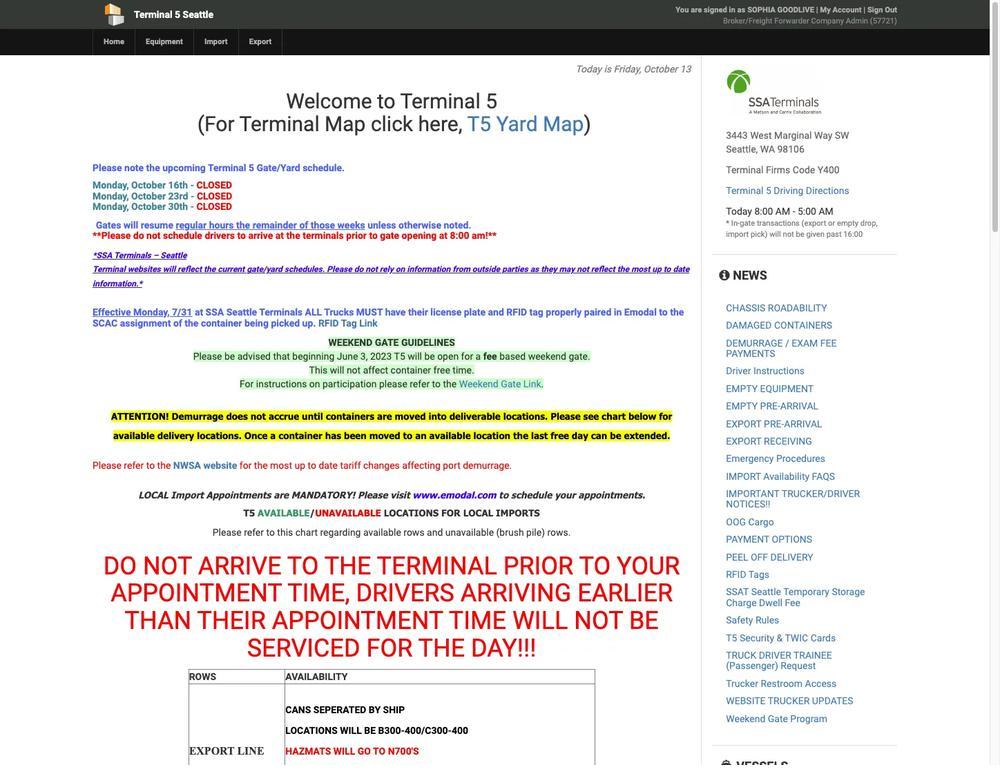 Task type: describe. For each thing, give the bounding box(es) containing it.
in inside you are signed in as sophia goodlive | my account | sign out broker/freight forwarder company admin (57721)
[[730, 6, 736, 15]]

delivery
[[157, 431, 194, 442]]

to inside attention! demurrage does not accrue until containers are moved into deliverable locations. please see chart below for available delivery locations. once a container has been moved to an available location the last free day can be extended.
[[403, 431, 413, 442]]

t5 security & twic cards link
[[727, 633, 836, 644]]

5 left driving
[[766, 185, 772, 196]]

please inside attention! demurrage does not accrue until containers are moved into deliverable locations. please see chart below for available delivery locations. once a container has been moved to an available location the last free day can be extended.
[[551, 411, 581, 422]]

last
[[531, 431, 548, 442]]

&
[[777, 633, 783, 644]]

/ inside local import appointments are mandatory! please visit www.emodal.com to schedule your appointments. t5 available / unavailable locations for local imports
[[310, 508, 315, 519]]

5:00
[[798, 206, 817, 217]]

2 map from the left
[[543, 112, 584, 136]]

sw
[[835, 130, 850, 141]]

deliverable
[[450, 411, 501, 422]]

–
[[153, 251, 159, 261]]

be down guidelines
[[425, 351, 435, 362]]

1 empty from the top
[[727, 383, 758, 394]]

will inside 'gates will resume regular hours the remainder of those weeks unless otherwise noted. **please do not schedule drivers to arrive at the terminals prior to gate opening at 8:00 am!**'
[[124, 219, 138, 231]]

0 horizontal spatial and
[[427, 527, 443, 538]]

1 vertical spatial pre-
[[764, 419, 785, 430]]

receiving
[[764, 436, 813, 447]]

to inside welcome to terminal 5 (for terminal map click here, t5 yard map )
[[377, 89, 396, 113]]

october left 23rd
[[131, 191, 166, 202]]

not inside weekend gate guidelines please be advised that beginning june 3, 2023 t5 will be open for a fee based weekend gate. this will not affect container free time. for instructions on participation please refer to the weekend gate link .
[[347, 365, 361, 376]]

faqs
[[813, 471, 836, 482]]

terminals inside at ssa seattle terminals all trucks must have their license plate and rfid tag properly paired in emodal to the scac assignment of the container being picked up.
[[259, 307, 303, 318]]

are inside attention! demurrage does not accrue until containers are moved into deliverable locations. please see chart below for available delivery locations. once a container has been moved to an available location the last free day can be extended.
[[377, 411, 392, 422]]

schedule inside local import appointments are mandatory! please visit www.emodal.com to schedule your appointments. t5 available / unavailable locations for local imports
[[512, 490, 552, 501]]

will inside today                                                                                                                                                                                                                                                                                                                                                                                                                                                                                                                                                                                                                                                                                                           8:00 am - 5:00 am * in-gate transactions (export or empty drop, import pick) will not be given past 16:00
[[770, 230, 782, 239]]

attention!
[[111, 411, 169, 422]]

the inside attention! demurrage does not accrue until containers are moved into deliverable locations. please see chart below for available delivery locations. once a container has been moved to an available location the last free day can be extended.
[[514, 431, 529, 442]]

the right hours
[[236, 219, 250, 231]]

will down june
[[330, 365, 345, 376]]

empty equipment link
[[727, 383, 814, 394]]

for inside attention! demurrage does not accrue until containers are moved into deliverable locations. please see chart below for available delivery locations. once a container has been moved to an available location the last free day can be extended.
[[660, 411, 673, 422]]

cans seperated by ship
[[286, 705, 405, 716]]

unavailable
[[446, 527, 494, 538]]

driver
[[759, 650, 792, 661]]

hours
[[209, 219, 234, 231]]

to up "mandatory!"
[[308, 461, 317, 472]]

2 vertical spatial export
[[189, 746, 235, 758]]

)
[[584, 112, 592, 136]]

to inside local import appointments are mandatory! please visit www.emodal.com to schedule your appointments. t5 available / unavailable locations for local imports
[[499, 490, 509, 501]]

seperated
[[314, 705, 367, 716]]

availability
[[764, 471, 810, 482]]

2 closed from the top
[[197, 191, 233, 202]]

the inside weekend gate guidelines please be advised that beginning june 3, 2023 t5 will be open for a fee based weekend gate. this will not affect container free time. for instructions on participation please refer to the weekend gate link .
[[443, 379, 457, 390]]

today for today is friday, october 13
[[576, 64, 602, 75]]

outside
[[473, 265, 500, 275]]

goodlive
[[778, 6, 815, 15]]

for inside weekend gate guidelines please be advised that beginning june 3, 2023 t5 will be open for a fee based weekend gate. this will not affect container free time. for instructions on participation please refer to the weekend gate link .
[[461, 351, 474, 362]]

picked
[[271, 318, 300, 329]]

be inside today                                                                                                                                                                                                                                                                                                                                                                                                                                                                                                                                                                                                                                                                                                           8:00 am - 5:00 am * in-gate transactions (export or empty drop, import pick) will not be given past 16:00
[[797, 230, 805, 239]]

please refer to this chart regarding available rows and unavailable (brush pile) rows.
[[213, 527, 571, 538]]

demurrage / exam fee payments link
[[727, 338, 837, 359]]

7/31
[[172, 307, 192, 318]]

on inside weekend gate guidelines please be advised that beginning june 3, 2023 t5 will be open for a fee based weekend gate. this will not affect container free time. for instructions on participation please refer to the weekend gate link .
[[310, 379, 320, 390]]

to inside weekend gate guidelines please be advised that beginning june 3, 2023 t5 will be open for a fee based weekend gate. this will not affect container free time. for instructions on participation please refer to the weekend gate link .
[[432, 379, 441, 390]]

directions
[[806, 185, 850, 196]]

chassis roadability damaged containers demurrage / exam fee payments driver instructions empty equipment empty pre-arrival export pre-arrival export receiving emergency procedures import availability faqs important trucker/driver notices!! oog cargo payment options peel off delivery rfid tags ssat seattle temporary storage charge dwell fee safety rules t5 security & twic cards truck driver trainee (passenger) request trucker restroom access website trucker updates weekend gate program
[[727, 303, 866, 725]]

container inside at ssa seattle terminals all trucks must have their license plate and rfid tag properly paired in emodal to the scac assignment of the container being picked up.
[[201, 318, 242, 329]]

otherwise
[[399, 219, 442, 231]]

seattle inside chassis roadability damaged containers demurrage / exam fee payments driver instructions empty equipment empty pre-arrival export pre-arrival export receiving emergency procedures import availability faqs important trucker/driver notices!! oog cargo payment options peel off delivery rfid tags ssat seattle temporary storage charge dwell fee safety rules t5 security & twic cards truck driver trainee (passenger) request trucker restroom access website trucker updates weekend gate program
[[752, 587, 782, 598]]

the right "emodal"
[[671, 307, 685, 318]]

schedule inside 'gates will resume regular hours the remainder of those weeks unless otherwise noted. **please do not schedule drivers to arrive at the terminals prior to gate opening at 8:00 am!**'
[[163, 230, 202, 241]]

restroom
[[761, 679, 803, 690]]

the left terminals
[[287, 230, 300, 241]]

procedures
[[777, 454, 826, 465]]

today for today                                                                                                                                                                                                                                                                                                                                                                                                                                                                                                                                                                                                                                                                                                           8:00 am - 5:00 am * in-gate transactions (export or empty drop, import pick) will not be given past 16:00
[[727, 206, 753, 217]]

are inside local import appointments are mandatory! please visit www.emodal.com to schedule your appointments. t5 available / unavailable locations for local imports
[[274, 490, 289, 501]]

a inside attention! demurrage does not accrue until containers are moved into deliverable locations. please see chart below for available delivery locations. once a container has been moved to an available location the last free day can be extended.
[[270, 431, 276, 442]]

16:00
[[844, 230, 863, 239]]

please up arrive
[[213, 527, 242, 538]]

off
[[751, 552, 769, 563]]

drivers
[[205, 230, 235, 241]]

weekend inside chassis roadability damaged containers demurrage / exam fee payments driver instructions empty equipment empty pre-arrival export pre-arrival export receiving emergency procedures import availability faqs important trucker/driver notices!! oog cargo payment options peel off delivery rfid tags ssat seattle temporary storage charge dwell fee safety rules t5 security & twic cards truck driver trainee (passenger) request trucker restroom access website trucker updates weekend gate program
[[727, 714, 766, 725]]

up.
[[302, 318, 316, 329]]

400
[[452, 725, 469, 737]]

not inside attention! demurrage does not accrue until containers are moved into deliverable locations. please see chart below for available delivery locations. once a container has been moved to an available location the last free day can be extended.
[[251, 411, 266, 422]]

0 horizontal spatial for
[[240, 461, 252, 472]]

1 horizontal spatial not
[[575, 607, 623, 636]]

0 vertical spatial export
[[727, 419, 762, 430]]

today is friday, october 13
[[576, 64, 691, 75]]

drivers
[[356, 579, 455, 608]]

0 horizontal spatial not
[[143, 552, 192, 581]]

exam
[[792, 338, 819, 349]]

trucks
[[324, 307, 354, 318]]

empty
[[838, 219, 859, 228]]

terminals
[[303, 230, 344, 241]]

gate inside chassis roadability damaged containers demurrage / exam fee payments driver instructions empty equipment empty pre-arrival export pre-arrival export receiving emergency procedures import availability faqs important trucker/driver notices!! oog cargo payment options peel off delivery rfid tags ssat seattle temporary storage charge dwell fee safety rules t5 security & twic cards truck driver trainee (passenger) request trucker restroom access website trucker updates weekend gate program
[[768, 714, 789, 725]]

- inside today                                                                                                                                                                                                                                                                                                                                                                                                                                                                                                                                                                                                                                                                                                           8:00 am - 5:00 am * in-gate transactions (export or empty drop, import pick) will not be given past 16:00
[[793, 206, 796, 217]]

will inside the "do not arrive to the terminal prior to your appointment time, drivers arriving earlier than their appointment time will not be serviced for the day!!!"
[[513, 607, 568, 636]]

2 horizontal spatial available
[[430, 431, 471, 442]]

please down attention!
[[93, 461, 122, 472]]

1 am from the left
[[776, 206, 791, 217]]

charge
[[727, 598, 757, 609]]

b300-
[[378, 725, 405, 737]]

2 am from the left
[[819, 206, 834, 217]]

upcoming
[[163, 162, 206, 173]]

you
[[676, 6, 689, 15]]

accrue
[[269, 411, 299, 422]]

gate inside today                                                                                                                                                                                                                                                                                                                                                                                                                                                                                                                                                                                                                                                                                                           8:00 am - 5:00 am * in-gate transactions (export or empty drop, import pick) will not be given past 16:00
[[740, 219, 756, 228]]

0 vertical spatial import
[[205, 37, 228, 46]]

most inside the *ssa terminals – seattle terminal websites will reflect the current gate/yard schedules. please do not rely on information from outside parties as they may not reflect the most up to date information.*
[[632, 265, 651, 275]]

chart inside attention! demurrage does not accrue until containers are moved into deliverable locations. please see chart below for available delivery locations. once a container has been moved to an available location the last free day can be extended.
[[602, 411, 626, 422]]

october down note on the top of the page
[[131, 180, 166, 191]]

below
[[629, 411, 657, 422]]

1 vertical spatial export
[[727, 436, 762, 447]]

availability
[[286, 672, 348, 683]]

0 vertical spatial the
[[325, 552, 371, 581]]

properly
[[546, 307, 582, 318]]

3 closed from the top
[[197, 201, 232, 212]]

gate inside 'gates will resume regular hours the remainder of those weeks unless otherwise noted. **please do not schedule drivers to arrive at the terminals prior to gate opening at 8:00 am!**'
[[380, 230, 400, 241]]

1 vertical spatial chart
[[296, 527, 318, 538]]

container inside weekend gate guidelines please be advised that beginning june 3, 2023 t5 will be open for a fee based weekend gate. this will not affect container free time. for instructions on participation please refer to the weekend gate link .
[[391, 365, 431, 376]]

5 inside welcome to terminal 5 (for terminal map click here, t5 yard map )
[[486, 89, 498, 113]]

please inside weekend gate guidelines please be advised that beginning june 3, 2023 t5 will be open for a fee based weekend gate. this will not affect container free time. for instructions on participation please refer to the weekend gate link .
[[193, 351, 222, 362]]

do not arrive to the terminal prior to your appointment time, drivers arriving earlier than their appointment time will not be serviced for the day!!!
[[104, 552, 680, 663]]

- right '16th'
[[191, 180, 194, 191]]

storage
[[832, 587, 866, 598]]

t5 inside welcome to terminal 5 (for terminal map click here, t5 yard map )
[[468, 112, 492, 136]]

peel off delivery link
[[727, 552, 814, 563]]

free inside attention! demurrage does not accrue until containers are moved into deliverable locations. please see chart below for available delivery locations. once a container has been moved to an available location the last free day can be extended.
[[551, 431, 570, 442]]

location
[[474, 431, 511, 442]]

- right 30th
[[191, 201, 194, 212]]

tag
[[530, 307, 544, 318]]

2 horizontal spatial to
[[580, 552, 611, 581]]

broker/freight
[[724, 17, 773, 26]]

free inside weekend gate guidelines please be advised that beginning june 3, 2023 t5 will be open for a fee based weekend gate. this will not affect container free time. for instructions on participation please refer to the weekend gate link .
[[434, 365, 451, 376]]

up inside the *ssa terminals – seattle terminal websites will reflect the current gate/yard schedules. please do not rely on information from outside parties as they may not reflect the most up to date information.*
[[653, 265, 662, 275]]

will inside the *ssa terminals – seattle terminal websites will reflect the current gate/yard schedules. please do not rely on information from outside parties as they may not reflect the most up to date information.*
[[163, 265, 176, 275]]

the inside please note the upcoming terminal 5 gate/yard schedule. monday, october 16th - closed monday, october 23rd - closed monday, october 30th - closed
[[146, 162, 160, 173]]

gate.
[[569, 351, 591, 362]]

1 map from the left
[[325, 112, 366, 136]]

1 closed from the top
[[197, 180, 232, 191]]

not right 'may'
[[577, 265, 589, 275]]

be inside attention! demurrage does not accrue until containers are moved into deliverable locations. please see chart below for available delivery locations. once a container has been moved to an available location the last free day can be extended.
[[611, 431, 622, 442]]

nwsa website link
[[173, 461, 237, 472]]

1 vertical spatial arrival
[[785, 419, 823, 430]]

1 vertical spatial locations.
[[197, 431, 242, 442]]

demurrage.
[[463, 461, 512, 472]]

- right 23rd
[[191, 191, 195, 202]]

t5 inside chassis roadability damaged containers demurrage / exam fee payments driver instructions empty equipment empty pre-arrival export pre-arrival export receiving emergency procedures import availability faqs important trucker/driver notices!! oog cargo payment options peel off delivery rfid tags ssat seattle temporary storage charge dwell fee safety rules t5 security & twic cards truck driver trainee (passenger) request trucker restroom access website trucker updates weekend gate program
[[727, 633, 738, 644]]

*
[[727, 219, 730, 228]]

signed
[[704, 6, 728, 15]]

rely
[[380, 265, 394, 275]]

terminal 5 driving directions link
[[727, 185, 850, 196]]

1 | from the left
[[817, 6, 819, 15]]

options
[[772, 534, 813, 546]]

1 vertical spatial local
[[464, 508, 494, 519]]

time
[[449, 607, 507, 636]]

wa
[[761, 144, 776, 155]]

as inside you are signed in as sophia goodlive | my account | sign out broker/freight forwarder company admin (57721)
[[738, 6, 746, 15]]

available
[[258, 508, 310, 519]]

weekend gate guidelines please be advised that beginning june 3, 2023 t5 will be open for a fee based weekend gate. this will not affect container free time. for instructions on participation please refer to the weekend gate link .
[[193, 337, 591, 390]]

trucker
[[727, 679, 759, 690]]

5 up equipment
[[175, 9, 180, 20]]

is
[[604, 64, 612, 75]]

parties
[[502, 265, 529, 275]]

1 vertical spatial date
[[319, 461, 338, 472]]

will for 400/c300-
[[340, 725, 362, 737]]

info circle image
[[720, 270, 730, 282]]

transactions
[[757, 219, 800, 228]]

for inside local import appointments are mandatory! please visit www.emodal.com to schedule your appointments. t5 available / unavailable locations for local imports
[[442, 508, 461, 519]]

code
[[793, 165, 816, 176]]

0 vertical spatial locations.
[[504, 411, 548, 422]]

advised
[[238, 351, 271, 362]]

be left advised
[[225, 351, 235, 362]]

your
[[617, 552, 680, 581]]

to left this
[[266, 527, 275, 538]]

refer for please refer to the nwsa website for the most up to date tariff changes affecting port demurrage.
[[124, 461, 144, 472]]

not inside today                                                                                                                                                                                                                                                                                                                                                                                                                                                                                                                                                                                                                                                                                                           8:00 am - 5:00 am * in-gate transactions (export or empty drop, import pick) will not be given past 16:00
[[783, 230, 795, 239]]

the left current
[[204, 265, 216, 275]]

participation
[[323, 379, 377, 390]]

oog
[[727, 517, 747, 528]]

not left the rely
[[366, 265, 378, 275]]

pile)
[[527, 527, 545, 538]]

important
[[727, 489, 780, 500]]

2 empty from the top
[[727, 401, 758, 412]]

0 vertical spatial pre-
[[761, 401, 781, 412]]

1 horizontal spatial available
[[364, 527, 401, 538]]

the down once at the left bottom of the page
[[254, 461, 268, 472]]

5 inside please note the upcoming terminal 5 gate/yard schedule. monday, october 16th - closed monday, october 23rd - closed monday, october 30th - closed
[[249, 162, 254, 173]]

1 vertical spatial locations
[[286, 725, 338, 737]]

0 horizontal spatial available
[[113, 431, 155, 442]]

weekend gate program link
[[727, 714, 828, 725]]

weekend inside weekend gate guidelines please be advised that beginning june 3, 2023 t5 will be open for a fee based weekend gate. this will not affect container free time. for instructions on participation please refer to the weekend gate link .
[[459, 379, 499, 390]]

weeks
[[338, 219, 365, 231]]

the left ssa
[[185, 318, 199, 329]]

1 vertical spatial be
[[364, 725, 376, 737]]

t5 inside weekend gate guidelines please be advised that beginning june 3, 2023 t5 will be open for a fee based weekend gate. this will not affect container free time. for instructions on participation please refer to the weekend gate link .
[[394, 351, 406, 362]]

terminals inside the *ssa terminals – seattle terminal websites will reflect the current gate/yard schedules. please do not rely on information from outside parties as they may not reflect the most up to date information.*
[[114, 251, 151, 261]]

be inside the "do not arrive to the terminal prior to your appointment time, drivers arriving earlier than their appointment time will not be serviced for the day!!!"
[[630, 607, 659, 636]]

attention! demurrage does not accrue until containers are moved into deliverable locations. please see chart below for available delivery locations. once a container has been moved to an available location the last free day can be extended.
[[111, 411, 673, 442]]

october left 13
[[644, 64, 678, 75]]

date inside the *ssa terminals – seattle terminal websites will reflect the current gate/yard schedules. please do not rely on information from outside parties as they may not reflect the most up to date information.*
[[673, 265, 690, 275]]

all
[[305, 307, 322, 318]]

terminal 5 seattle image
[[727, 69, 823, 115]]

to left nwsa
[[146, 461, 155, 472]]

2023
[[370, 351, 392, 362]]

0 vertical spatial link
[[360, 318, 378, 329]]

yard
[[497, 112, 538, 136]]

and inside at ssa seattle terminals all trucks must have their license plate and rfid tag properly paired in emodal to the scac assignment of the container being picked up.
[[488, 307, 504, 318]]

until
[[302, 411, 323, 422]]

do inside 'gates will resume regular hours the remainder of those weeks unless otherwise noted. **please do not schedule drivers to arrive at the terminals prior to gate opening at 8:00 am!**'
[[133, 230, 144, 241]]

being
[[245, 318, 269, 329]]

seattle inside at ssa seattle terminals all trucks must have their license plate and rfid tag properly paired in emodal to the scac assignment of the container being picked up.
[[227, 307, 257, 318]]

ship
[[383, 705, 405, 716]]



Task type: locate. For each thing, give the bounding box(es) containing it.
for down drivers
[[367, 634, 413, 663]]

1 horizontal spatial rfid
[[507, 307, 527, 318]]

my
[[821, 6, 831, 15]]

will right gates
[[124, 219, 138, 231]]

0 vertical spatial local
[[138, 490, 168, 501]]

note
[[124, 162, 144, 173]]

1 horizontal spatial gate
[[740, 219, 756, 228]]

time,
[[288, 579, 350, 608]]

400/c300-
[[405, 725, 452, 737]]

1 horizontal spatial locations
[[384, 508, 439, 519]]

1 horizontal spatial free
[[551, 431, 570, 442]]

please left note on the top of the page
[[93, 162, 122, 173]]

to left an
[[403, 431, 413, 442]]

0 vertical spatial locations
[[384, 508, 439, 519]]

0 vertical spatial be
[[630, 607, 659, 636]]

seattle right ssa
[[227, 307, 257, 318]]

arriving
[[461, 579, 572, 608]]

5 left gate/yard
[[249, 162, 254, 173]]

rfid right the 'up.'
[[319, 318, 339, 329]]

rfid inside chassis roadability damaged containers demurrage / exam fee payments driver instructions empty equipment empty pre-arrival export pre-arrival export receiving emergency procedures import availability faqs important trucker/driver notices!! oog cargo payment options peel off delivery rfid tags ssat seattle temporary storage charge dwell fee safety rules t5 security & twic cards truck driver trainee (passenger) request trucker restroom access website trucker updates weekend gate program
[[727, 570, 747, 581]]

1 horizontal spatial local
[[464, 508, 494, 519]]

30th
[[168, 201, 188, 212]]

imports
[[496, 508, 540, 519]]

damaged
[[727, 320, 772, 331]]

8:00 inside 'gates will resume regular hours the remainder of those weeks unless otherwise noted. **please do not schedule drivers to arrive at the terminals prior to gate opening at 8:00 am!**'
[[450, 230, 470, 241]]

reflect left current
[[178, 265, 202, 275]]

2 reflect from the left
[[591, 265, 616, 275]]

1 reflect from the left
[[178, 265, 202, 275]]

assignment
[[120, 318, 171, 329]]

a inside weekend gate guidelines please be advised that beginning june 3, 2023 t5 will be open for a fee based weekend gate. this will not affect container free time. for instructions on participation please refer to the weekend gate link .
[[476, 351, 481, 362]]

please inside local import appointments are mandatory! please visit www.emodal.com to schedule your appointments. t5 available / unavailable locations for local imports
[[358, 490, 388, 501]]

1 horizontal spatial a
[[476, 351, 481, 362]]

gate inside weekend gate guidelines please be advised that beginning june 3, 2023 t5 will be open for a fee based weekend gate. this will not affect container free time. for instructions on participation please refer to the weekend gate link .
[[501, 379, 521, 390]]

1 horizontal spatial be
[[630, 607, 659, 636]]

peel
[[727, 552, 749, 563]]

container down 'until'
[[279, 431, 323, 442]]

0 horizontal spatial reflect
[[178, 265, 202, 275]]

0 horizontal spatial schedule
[[163, 230, 202, 241]]

0 vertical spatial gate
[[740, 219, 756, 228]]

for down www.emodal.com link
[[442, 508, 461, 519]]

0 vertical spatial /
[[786, 338, 790, 349]]

2 vertical spatial for
[[240, 461, 252, 472]]

seattle right –
[[161, 251, 187, 261]]

1 vertical spatial refer
[[124, 461, 144, 472]]

you are signed in as sophia goodlive | my account | sign out broker/freight forwarder company admin (57721)
[[676, 6, 898, 26]]

temporary
[[784, 587, 830, 598]]

available down into
[[430, 431, 471, 442]]

most
[[632, 265, 651, 275], [270, 461, 292, 472]]

than
[[125, 607, 191, 636]]

1 vertical spatial will
[[340, 725, 362, 737]]

from
[[453, 265, 471, 275]]

on down this
[[310, 379, 320, 390]]

1 horizontal spatial for
[[461, 351, 474, 362]]

0 horizontal spatial the
[[325, 552, 371, 581]]

t5 right 2023
[[394, 351, 406, 362]]

their
[[408, 307, 428, 318]]

1 horizontal spatial chart
[[602, 411, 626, 422]]

link inside weekend gate guidelines please be advised that beginning june 3, 2023 t5 will be open for a fee based weekend gate. this will not affect container free time. for instructions on participation please refer to the weekend gate link .
[[524, 379, 542, 390]]

0 vertical spatial up
[[653, 265, 662, 275]]

refer for please refer to this chart regarding available rows and unavailable (brush pile) rows.
[[244, 527, 264, 538]]

equipment link
[[135, 29, 193, 55]]

please left visit on the left bottom of page
[[358, 490, 388, 501]]

are right you
[[691, 6, 702, 15]]

truck
[[727, 650, 757, 661]]

here,
[[418, 112, 463, 136]]

tags
[[749, 570, 770, 581]]

please inside please note the upcoming terminal 5 gate/yard schedule. monday, october 16th - closed monday, october 23rd - closed monday, october 30th - closed
[[93, 162, 122, 173]]

resume
[[141, 219, 173, 231]]

open
[[438, 351, 459, 362]]

free down open
[[434, 365, 451, 376]]

2 horizontal spatial refer
[[410, 379, 430, 390]]

truck driver trainee (passenger) request link
[[727, 650, 833, 672]]

import down nwsa
[[171, 490, 204, 501]]

0 horizontal spatial link
[[360, 318, 378, 329]]

on inside the *ssa terminals – seattle terminal websites will reflect the current gate/yard schedules. please do not rely on information from outside parties as they may not reflect the most up to date information.*
[[396, 265, 405, 275]]

container left being
[[201, 318, 242, 329]]

friday,
[[614, 64, 642, 75]]

terminal
[[134, 9, 173, 20], [401, 89, 481, 113], [239, 112, 320, 136], [208, 162, 246, 173], [727, 165, 764, 176], [727, 185, 764, 196], [93, 265, 126, 275]]

payments
[[727, 348, 776, 359]]

are inside you are signed in as sophia goodlive | my account | sign out broker/freight forwarder company admin (57721)
[[691, 6, 702, 15]]

not up once at the left bottom of the page
[[251, 411, 266, 422]]

please down ssa
[[193, 351, 222, 362]]

be down your
[[630, 607, 659, 636]]

terminals up the websites on the top of page
[[114, 251, 151, 261]]

to right "emodal"
[[660, 307, 668, 318]]

0 horizontal spatial 8:00
[[450, 230, 470, 241]]

chart right this
[[296, 527, 318, 538]]

seattle down tags
[[752, 587, 782, 598]]

5
[[175, 9, 180, 20], [486, 89, 498, 113], [249, 162, 254, 173], [766, 185, 772, 196]]

pre- down "empty pre-arrival" link at the right of page
[[764, 419, 785, 430]]

be right can
[[611, 431, 622, 442]]

1 vertical spatial today
[[727, 206, 753, 217]]

terminal inside the *ssa terminals – seattle terminal websites will reflect the current gate/yard schedules. please do not rely on information from outside parties as they may not reflect the most up to date information.*
[[93, 265, 126, 275]]

1 vertical spatial on
[[310, 379, 320, 390]]

1 vertical spatial a
[[270, 431, 276, 442]]

0 horizontal spatial up
[[295, 461, 306, 472]]

will for n700's
[[334, 746, 355, 757]]

1 vertical spatial 8:00
[[450, 230, 470, 241]]

1 vertical spatial container
[[391, 365, 431, 376]]

1 horizontal spatial the
[[419, 634, 465, 663]]

1 horizontal spatial in
[[730, 6, 736, 15]]

16th
[[168, 180, 188, 191]]

1 horizontal spatial /
[[786, 338, 790, 349]]

to left your
[[580, 552, 611, 581]]

please refer to the nwsa website for the most up to date tariff changes affecting port demurrage.
[[93, 461, 512, 472]]

0 horizontal spatial locations.
[[197, 431, 242, 442]]

not inside 'gates will resume regular hours the remainder of those weeks unless otherwise noted. **please do not schedule drivers to arrive at the terminals prior to gate opening at 8:00 am!**'
[[147, 230, 161, 241]]

1 vertical spatial most
[[270, 461, 292, 472]]

serviced
[[247, 634, 361, 663]]

to for the
[[287, 552, 319, 581]]

0 horizontal spatial chart
[[296, 527, 318, 538]]

0 vertical spatial and
[[488, 307, 504, 318]]

2 horizontal spatial rfid
[[727, 570, 747, 581]]

0 vertical spatial weekend
[[459, 379, 499, 390]]

at
[[276, 230, 284, 241], [439, 230, 448, 241], [195, 307, 203, 318]]

today left "is"
[[576, 64, 602, 75]]

weekend
[[329, 337, 373, 348]]

0 vertical spatial refer
[[410, 379, 430, 390]]

on
[[396, 265, 405, 275], [310, 379, 320, 390]]

to for n700's
[[373, 746, 386, 757]]

hazmats
[[286, 746, 331, 757]]

into
[[429, 411, 447, 422]]

t5 down safety
[[727, 633, 738, 644]]

arrival down equipment
[[781, 401, 819, 412]]

rows
[[404, 527, 425, 538]]

seattle inside the *ssa terminals – seattle terminal websites will reflect the current gate/yard schedules. please do not rely on information from outside parties as they may not reflect the most up to date information.*
[[161, 251, 187, 261]]

0 horizontal spatial rfid
[[319, 318, 339, 329]]

1 horizontal spatial today
[[727, 206, 753, 217]]

locations. up last on the bottom of the page
[[504, 411, 548, 422]]

are down please
[[377, 411, 392, 422]]

pre- down 'empty equipment' 'link'
[[761, 401, 781, 412]]

0 horizontal spatial to
[[287, 552, 319, 581]]

containers
[[775, 320, 833, 331]]

a right once at the left bottom of the page
[[270, 431, 276, 442]]

of inside 'gates will resume regular hours the remainder of those weeks unless otherwise noted. **please do not schedule drivers to arrive at the terminals prior to gate opening at 8:00 am!**'
[[300, 219, 309, 231]]

1 horizontal spatial map
[[543, 112, 584, 136]]

emodal
[[625, 307, 657, 318]]

appointments.
[[579, 490, 646, 501]]

empty down 'empty equipment' 'link'
[[727, 401, 758, 412]]

23rd
[[168, 191, 188, 202]]

1 vertical spatial for
[[367, 634, 413, 663]]

at left ssa
[[195, 307, 203, 318]]

refer inside weekend gate guidelines please be advised that beginning june 3, 2023 t5 will be open for a fee based weekend gate. this will not affect container free time. for instructions on participation please refer to the weekend gate link .
[[410, 379, 430, 390]]

emergency
[[727, 454, 774, 465]]

0 horizontal spatial as
[[531, 265, 539, 275]]

will right the websites on the top of page
[[163, 265, 176, 275]]

has
[[325, 431, 342, 442]]

please up day
[[551, 411, 581, 422]]

october up resume
[[131, 201, 166, 212]]

0 horizontal spatial on
[[310, 379, 320, 390]]

nwsa
[[173, 461, 201, 472]]

unavailable
[[315, 508, 381, 519]]

account
[[833, 6, 862, 15]]

1 vertical spatial and
[[427, 527, 443, 538]]

free left day
[[551, 431, 570, 442]]

1 horizontal spatial to
[[373, 746, 386, 757]]

0 vertical spatial a
[[476, 351, 481, 362]]

not up participation
[[347, 365, 361, 376]]

0 vertical spatial schedule
[[163, 230, 202, 241]]

and right plate
[[488, 307, 504, 318]]

moved
[[395, 411, 426, 422], [370, 431, 401, 442]]

will up hazmats will go to n700's
[[340, 725, 362, 737]]

refer left this
[[244, 527, 264, 538]]

based
[[500, 351, 526, 362]]

1 horizontal spatial as
[[738, 6, 746, 15]]

1 horizontal spatial import
[[205, 37, 228, 46]]

do right **please
[[133, 230, 144, 241]]

closed
[[197, 180, 232, 191], [197, 191, 233, 202], [197, 201, 232, 212]]

0 horizontal spatial do
[[133, 230, 144, 241]]

please
[[379, 379, 408, 390]]

empty pre-arrival link
[[727, 401, 819, 412]]

t5 yard map link
[[468, 112, 584, 136]]

information
[[407, 265, 451, 275]]

container inside attention! demurrage does not accrue until containers are moved into deliverable locations. please see chart below for available delivery locations. once a container has been moved to an available location the last free day can be extended.
[[279, 431, 323, 442]]

be left given
[[797, 230, 805, 239]]

terminals
[[114, 251, 151, 261], [259, 307, 303, 318]]

the left last on the bottom of the page
[[514, 431, 529, 442]]

to right prior
[[369, 230, 378, 241]]

gate down based
[[501, 379, 521, 390]]

t5 down the "appointments"
[[244, 508, 255, 519]]

be
[[797, 230, 805, 239], [225, 351, 235, 362], [425, 351, 435, 362], [611, 431, 622, 442]]

to inside the *ssa terminals – seattle terminal websites will reflect the current gate/yard schedules. please do not rely on information from outside parties as they may not reflect the most up to date information.*
[[664, 265, 671, 275]]

do left the rely
[[354, 265, 364, 275]]

pre-
[[761, 401, 781, 412], [764, 419, 785, 430]]

important trucker/driver notices!! link
[[727, 489, 861, 510]]

locations up hazmats
[[286, 725, 338, 737]]

must
[[357, 307, 383, 318]]

for inside the "do not arrive to the terminal prior to your appointment time, drivers arriving earlier than their appointment time will not be serviced for the day!!!"
[[367, 634, 413, 663]]

import left export link
[[205, 37, 228, 46]]

to up imports in the bottom of the page
[[499, 490, 509, 501]]

0 horizontal spatial at
[[195, 307, 203, 318]]

free
[[434, 365, 451, 376], [551, 431, 570, 442]]

1 vertical spatial moved
[[370, 431, 401, 442]]

1 horizontal spatial weekend
[[727, 714, 766, 725]]

0 horizontal spatial |
[[817, 6, 819, 15]]

terminal inside please note the upcoming terminal 5 gate/yard schedule. monday, october 16th - closed monday, october 23rd - closed monday, october 30th - closed
[[208, 162, 246, 173]]

out
[[886, 6, 898, 15]]

a left fee
[[476, 351, 481, 362]]

and right rows
[[427, 527, 443, 538]]

export receiving link
[[727, 436, 813, 447]]

do inside the *ssa terminals – seattle terminal websites will reflect the current gate/yard schedules. please do not rely on information from outside parties as they may not reflect the most up to date information.*
[[354, 265, 364, 275]]

moved right been
[[370, 431, 401, 442]]

locations.
[[504, 411, 548, 422], [197, 431, 242, 442]]

to inside at ssa seattle terminals all trucks must have their license plate and rfid tag properly paired in emodal to the scac assignment of the container being picked up.
[[660, 307, 668, 318]]

available down attention!
[[113, 431, 155, 442]]

will down prior
[[513, 607, 568, 636]]

0 horizontal spatial in
[[614, 307, 622, 318]]

0 vertical spatial gate
[[501, 379, 521, 390]]

/ inside chassis roadability damaged containers demurrage / exam fee payments driver instructions empty equipment empty pre-arrival export pre-arrival export receiving emergency procedures import availability faqs important trucker/driver notices!! oog cargo payment options peel off delivery rfid tags ssat seattle temporary storage charge dwell fee safety rules t5 security & twic cards truck driver trainee (passenger) request trucker restroom access website trucker updates weekend gate program
[[786, 338, 790, 349]]

www.emodal.com
[[413, 490, 497, 501]]

am up or at right top
[[819, 206, 834, 217]]

0 vertical spatial free
[[434, 365, 451, 376]]

local up unavailable
[[464, 508, 494, 519]]

0 horizontal spatial be
[[364, 725, 376, 737]]

click
[[371, 112, 413, 136]]

0 vertical spatial on
[[396, 265, 405, 275]]

driver instructions link
[[727, 366, 805, 377]]

terminals left 'all'
[[259, 307, 303, 318]]

(for
[[198, 112, 235, 136]]

will left the go
[[334, 746, 355, 757]]

1 horizontal spatial terminals
[[259, 307, 303, 318]]

schedule.
[[303, 162, 345, 173]]

rfid inside at ssa seattle terminals all trucks must have their license plate and rfid tag properly paired in emodal to the scac assignment of the container being picked up.
[[507, 307, 527, 318]]

0 vertical spatial for
[[461, 351, 474, 362]]

0 horizontal spatial are
[[274, 490, 289, 501]]

request
[[781, 661, 816, 672]]

1 vertical spatial empty
[[727, 401, 758, 412]]

ship image
[[720, 761, 734, 766]]

import inside local import appointments are mandatory! please visit www.emodal.com to schedule your appointments. t5 available / unavailable locations for local imports
[[171, 490, 204, 501]]

please note the upcoming terminal 5 gate/yard schedule. monday, october 16th - closed monday, october 23rd - closed monday, october 30th - closed
[[93, 162, 345, 212]]

chart right see
[[602, 411, 626, 422]]

rows
[[189, 672, 216, 683]]

arrive
[[198, 552, 282, 581]]

in right paired
[[614, 307, 622, 318]]

as inside the *ssa terminals – seattle terminal websites will reflect the current gate/yard schedules. please do not rely on information from outside parties as they may not reflect the most up to date information.*
[[531, 265, 539, 275]]

t5 inside local import appointments are mandatory! please visit www.emodal.com to schedule your appointments. t5 available / unavailable locations for local imports
[[244, 508, 255, 519]]

given
[[807, 230, 825, 239]]

1 vertical spatial free
[[551, 431, 570, 442]]

equipment
[[146, 37, 183, 46]]

will down guidelines
[[408, 351, 422, 362]]

0 horizontal spatial today
[[576, 64, 602, 75]]

0 vertical spatial 8:00
[[755, 206, 774, 217]]

not
[[143, 552, 192, 581], [575, 607, 623, 636]]

0 vertical spatial chart
[[602, 411, 626, 422]]

2 vertical spatial refer
[[244, 527, 264, 538]]

day
[[572, 431, 589, 442]]

0 vertical spatial moved
[[395, 411, 426, 422]]

as left they
[[531, 265, 539, 275]]

1 horizontal spatial schedule
[[512, 490, 552, 501]]

the up "emodal"
[[618, 265, 630, 275]]

1 horizontal spatial do
[[354, 265, 364, 275]]

8:00 up transactions
[[755, 206, 774, 217]]

map left click on the top left
[[325, 112, 366, 136]]

twic
[[785, 633, 809, 644]]

be down by at left
[[364, 725, 376, 737]]

1 horizontal spatial at
[[276, 230, 284, 241]]

export up emergency
[[727, 436, 762, 447]]

news
[[730, 268, 768, 283]]

to left arrive
[[237, 230, 246, 241]]

0 horizontal spatial gate
[[380, 230, 400, 241]]

rfid tag link
[[319, 318, 380, 329]]

today inside today                                                                                                                                                                                                                                                                                                                                                                                                                                                                                                                                                                                                                                                                                                           8:00 am - 5:00 am * in-gate transactions (export or empty drop, import pick) will not be given past 16:00
[[727, 206, 753, 217]]

locations inside local import appointments are mandatory! please visit www.emodal.com to schedule your appointments. t5 available / unavailable locations for local imports
[[384, 508, 439, 519]]

1 vertical spatial up
[[295, 461, 306, 472]]

2 horizontal spatial at
[[439, 230, 448, 241]]

as up broker/freight
[[738, 6, 746, 15]]

for
[[461, 351, 474, 362], [660, 411, 673, 422], [240, 461, 252, 472]]

the left nwsa
[[157, 461, 171, 472]]

locations. down does
[[197, 431, 242, 442]]

guidelines
[[402, 337, 455, 348]]

seattle up import link
[[183, 9, 214, 20]]

arrival up "receiving"
[[785, 419, 823, 430]]

1 vertical spatial /
[[310, 508, 315, 519]]

2 | from the left
[[864, 6, 866, 15]]

0 vertical spatial not
[[143, 552, 192, 581]]

are up available
[[274, 490, 289, 501]]

in inside at ssa seattle terminals all trucks must have their license plate and rfid tag properly paired in emodal to the scac assignment of the container being picked up.
[[614, 307, 622, 318]]

extended.
[[624, 431, 671, 442]]

date left tariff
[[319, 461, 338, 472]]

please inside the *ssa terminals – seattle terminal websites will reflect the current gate/yard schedules. please do not rely on information from outside parties as they may not reflect the most up to date information.*
[[327, 265, 352, 275]]

0 vertical spatial do
[[133, 230, 144, 241]]

0 horizontal spatial locations
[[286, 725, 338, 737]]

0 vertical spatial of
[[300, 219, 309, 231]]

8:00 inside today                                                                                                                                                                                                                                                                                                                                                                                                                                                                                                                                                                                                                                                                                                           8:00 am - 5:00 am * in-gate transactions (export or empty drop, import pick) will not be given past 16:00
[[755, 206, 774, 217]]

2 vertical spatial container
[[279, 431, 323, 442]]

locations will be b300-400/c300-400
[[286, 725, 469, 737]]

map right yard
[[543, 112, 584, 136]]

weekend down time. on the top left
[[459, 379, 499, 390]]

(export
[[802, 219, 827, 228]]

on right the rely
[[396, 265, 405, 275]]

0 vertical spatial arrival
[[781, 401, 819, 412]]

website
[[203, 461, 237, 472]]

import
[[727, 230, 749, 239]]

local
[[138, 490, 168, 501], [464, 508, 494, 519]]

1 vertical spatial terminals
[[259, 307, 303, 318]]

home
[[104, 37, 124, 46]]

at right arrive
[[276, 230, 284, 241]]

refer down attention!
[[124, 461, 144, 472]]

of inside at ssa seattle terminals all trucks must have their license plate and rfid tag properly paired in emodal to the scac assignment of the container being picked up.
[[173, 318, 182, 329]]

effective
[[93, 307, 131, 318]]

in right signed
[[730, 6, 736, 15]]

1 horizontal spatial reflect
[[591, 265, 616, 275]]

at inside at ssa seattle terminals all trucks must have their license plate and rfid tag properly paired in emodal to the scac assignment of the container being picked up.
[[195, 307, 203, 318]]

instructions
[[754, 366, 805, 377]]

sign out link
[[868, 6, 898, 15]]



Task type: vqa. For each thing, say whether or not it's contained in the screenshot.
the | within '| Sign Out Broker/Freight Forwarder Company Admin (57721)'
no



